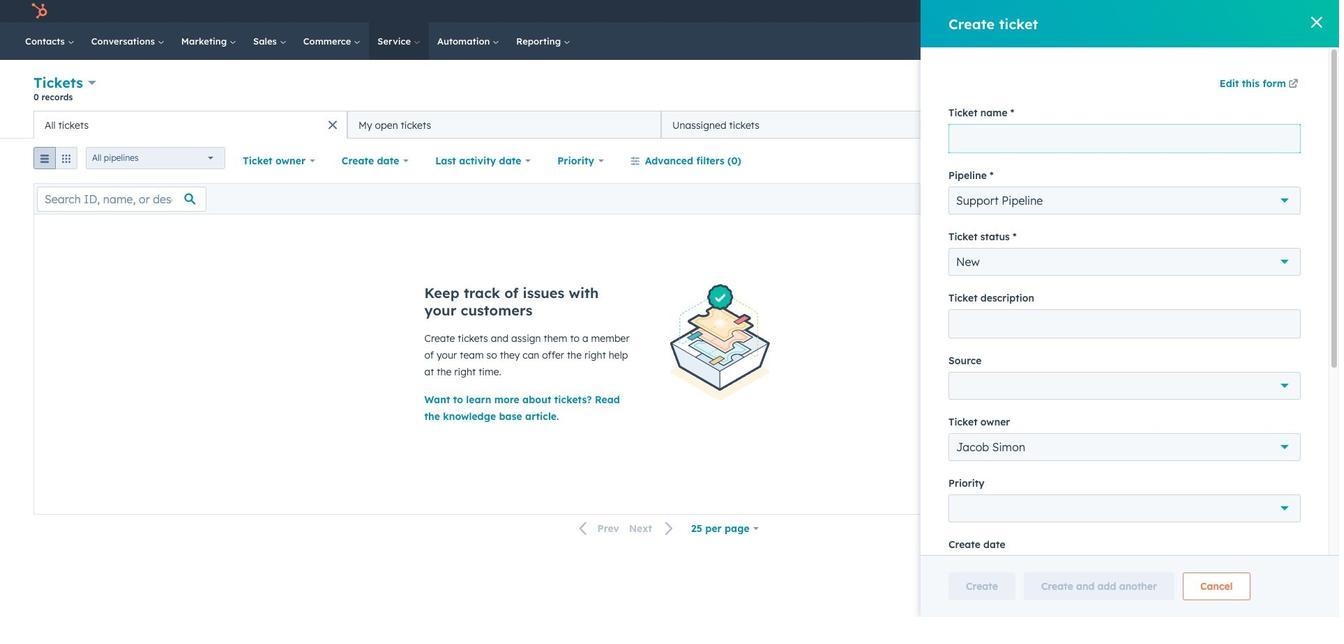 Task type: describe. For each thing, give the bounding box(es) containing it.
Search HubSpot search field
[[1133, 29, 1290, 53]]

pagination navigation
[[571, 520, 682, 539]]



Task type: locate. For each thing, give the bounding box(es) containing it.
menu
[[1032, 0, 1322, 22]]

jacob simon image
[[1239, 5, 1252, 17]]

banner
[[33, 73, 1306, 111]]

group
[[33, 147, 77, 175]]

marketplaces image
[[1134, 6, 1146, 19]]

Search ID, name, or description search field
[[37, 187, 206, 212]]



Task type: vqa. For each thing, say whether or not it's contained in the screenshot.
PUBLISH group in the top right of the page
no



